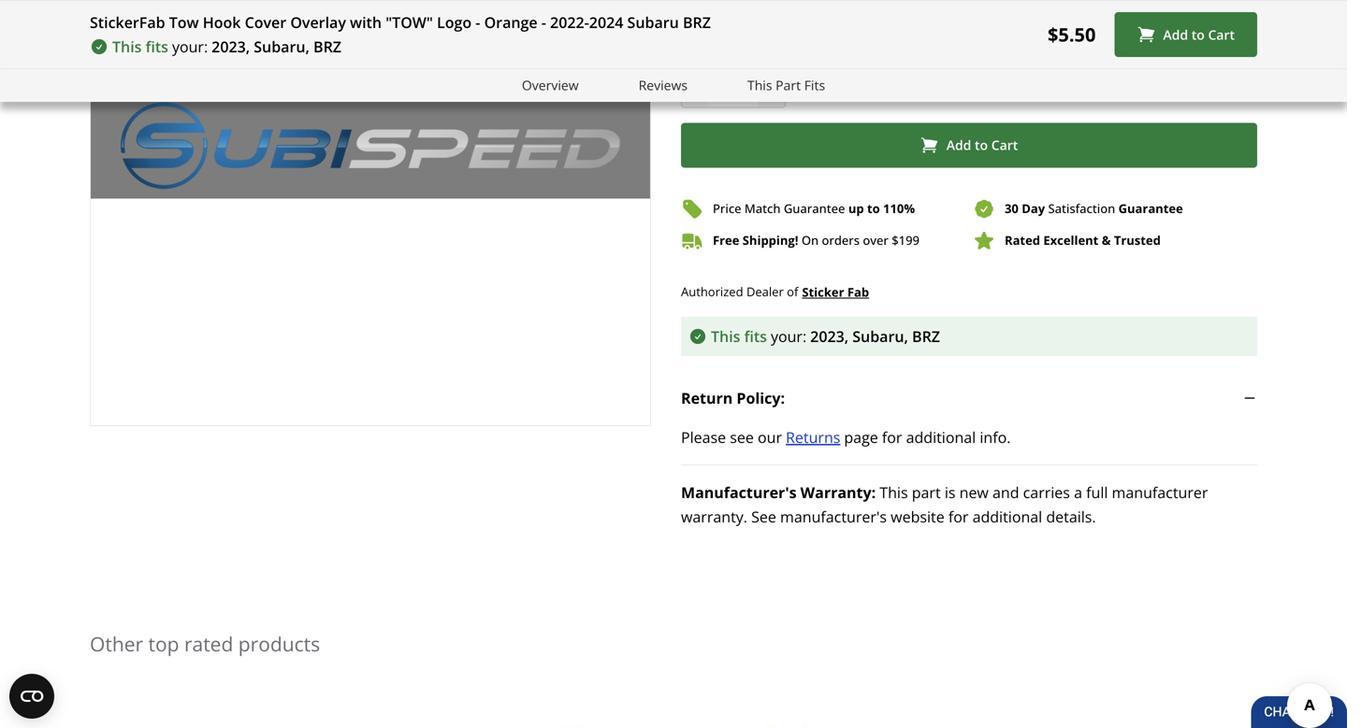 Task type: describe. For each thing, give the bounding box(es) containing it.
please
[[681, 427, 726, 448]]

satisfaction
[[1048, 200, 1115, 217]]

over
[[863, 232, 889, 249]]

in
[[817, 75, 832, 95]]

rated
[[184, 631, 233, 658]]

this left part
[[748, 76, 772, 94]]

30
[[1005, 200, 1019, 217]]

is
[[945, 483, 956, 503]]

1 vertical spatial 2023,
[[810, 326, 849, 347]]

1 vertical spatial to
[[975, 136, 988, 154]]

warranty.
[[681, 507, 748, 527]]

part
[[912, 483, 941, 503]]

and
[[993, 483, 1019, 503]]

products
[[238, 631, 320, 658]]

authorized
[[681, 283, 743, 300]]

overview link
[[522, 75, 579, 96]]

2 vertical spatial to
[[867, 200, 880, 217]]

cart for the bottom 'add to cart' button
[[991, 136, 1018, 154]]

1 vertical spatial this fits your: 2023, subaru, brz
[[711, 326, 940, 347]]

subaru
[[627, 12, 679, 32]]

up
[[848, 200, 864, 217]]

please see our returns page for additional info.
[[681, 427, 1011, 448]]

other top rated products
[[90, 631, 320, 658]]

2 guarantee from the left
[[1119, 200, 1183, 217]]

on
[[802, 232, 819, 249]]

this down stickerfab
[[112, 36, 142, 57]]

110%
[[883, 200, 915, 217]]

reviews
[[639, 76, 688, 94]]

$5.50
[[1048, 22, 1096, 47]]

add to cart for the bottom 'add to cart' button
[[947, 136, 1018, 154]]

open widget image
[[9, 675, 54, 719]]

0 horizontal spatial your:
[[172, 36, 208, 57]]

day
[[1022, 200, 1045, 217]]

pay
[[681, 18, 707, 38]]

with
[[350, 12, 382, 32]]

a
[[1074, 483, 1082, 503]]

fab
[[848, 284, 869, 301]]

pay in full or
[[681, 18, 768, 38]]

manufacturer
[[1112, 483, 1208, 503]]

add for the topmost 'add to cart' button
[[1163, 25, 1188, 43]]

1 - from the left
[[476, 12, 480, 32]]

0 vertical spatial subaru,
[[254, 36, 310, 57]]

return policy:
[[681, 388, 785, 408]]

orange
[[484, 12, 538, 32]]

add to cart for the topmost 'add to cart' button
[[1163, 25, 1235, 43]]

excellent
[[1044, 232, 1099, 249]]

2022-
[[550, 12, 589, 32]]

return
[[681, 388, 733, 408]]

0
[[805, 75, 813, 95]]

orders
[[822, 232, 860, 249]]

.
[[1046, 18, 1050, 38]]

0 vertical spatial this fits your: 2023, subaru, brz
[[112, 36, 342, 57]]

0 vertical spatial additional
[[906, 427, 976, 448]]

this part is new and carries a full manufacturer warranty. see manufacturer's website for additional details.
[[681, 483, 1208, 527]]

2024
[[589, 12, 623, 32]]

in
[[711, 18, 724, 38]]

2 vertical spatial brz
[[912, 326, 940, 347]]

30 day satisfaction guarantee
[[1005, 200, 1183, 217]]

trusted
[[1114, 232, 1161, 249]]

decrement image
[[686, 76, 705, 95]]

manufacturer's warranty:
[[681, 483, 876, 503]]

0 horizontal spatial for
[[882, 427, 902, 448]]

0 vertical spatial 2023,
[[212, 36, 250, 57]]

returns link
[[786, 426, 841, 450]]

authorized dealer of sticker fab
[[681, 283, 869, 301]]

sticker fab link
[[802, 282, 869, 302]]

1 vertical spatial add to cart button
[[681, 123, 1257, 168]]

this part fits
[[748, 76, 825, 94]]

manufacturer's
[[780, 507, 887, 527]]

details.
[[1046, 507, 1096, 527]]

stock:
[[836, 75, 881, 95]]

this inside this part is new and carries a full manufacturer warranty. see manufacturer's website for additional details.
[[880, 483, 908, 503]]

for inside this part is new and carries a full manufacturer warranty. see manufacturer's website for additional details.
[[949, 507, 969, 527]]



Task type: vqa. For each thing, say whether or not it's contained in the screenshot.
printing
no



Task type: locate. For each thing, give the bounding box(es) containing it.
see
[[730, 427, 754, 448]]

rated excellent & trusted
[[1005, 232, 1161, 249]]

cart
[[1208, 25, 1235, 43], [991, 136, 1018, 154]]

this left "part"
[[880, 483, 908, 503]]

0 horizontal spatial add to cart
[[947, 136, 1018, 154]]

0 horizontal spatial full
[[728, 18, 749, 38]]

hook
[[203, 12, 241, 32]]

other
[[90, 631, 143, 658]]

info.
[[980, 427, 1011, 448]]

stickerfab tow hook cover overlay with "tow" logo - orange - 2022-2024 subaru brz
[[90, 12, 711, 32]]

- right logo
[[476, 12, 480, 32]]

new
[[960, 483, 989, 503]]

subaru, down fab
[[853, 326, 908, 347]]

guarantee up trusted
[[1119, 200, 1183, 217]]

0 vertical spatial add
[[1163, 25, 1188, 43]]

guarantee
[[784, 200, 845, 217], [1119, 200, 1183, 217]]

1 vertical spatial brz
[[313, 36, 342, 57]]

1 vertical spatial additional
[[973, 507, 1042, 527]]

brz down overlay
[[313, 36, 342, 57]]

0 horizontal spatial 2023,
[[212, 36, 250, 57]]

- left 2022- at the left top of page
[[541, 12, 546, 32]]

this down authorized
[[711, 326, 740, 347]]

add for the bottom 'add to cart' button
[[947, 136, 972, 154]]

subaru,
[[254, 36, 310, 57], [853, 326, 908, 347]]

return policy: button
[[681, 371, 1257, 426]]

cover
[[245, 12, 286, 32]]

carries
[[1023, 483, 1070, 503]]

1 horizontal spatial -
[[541, 12, 546, 32]]

sticker
[[802, 284, 844, 301]]

199
[[899, 232, 920, 249]]

match
[[745, 200, 781, 217]]

overlay
[[290, 12, 346, 32]]

fits down dealer
[[744, 326, 767, 347]]

fits
[[804, 76, 825, 94]]

price match guarantee up to 110%
[[713, 200, 915, 217]]

overview
[[522, 76, 579, 94]]

2 horizontal spatial brz
[[912, 326, 940, 347]]

price
[[713, 200, 742, 217]]

2023, down the hook
[[212, 36, 250, 57]]

1 horizontal spatial 2023,
[[810, 326, 849, 347]]

None number field
[[681, 63, 786, 108]]

1 horizontal spatial add to cart
[[1163, 25, 1235, 43]]

of
[[787, 283, 798, 300]]

or
[[753, 18, 768, 38]]

0 horizontal spatial brz
[[313, 36, 342, 57]]

manufacturer's
[[681, 483, 797, 503]]

fits
[[146, 36, 168, 57], [744, 326, 767, 347]]

additional
[[906, 427, 976, 448], [973, 507, 1042, 527]]

shop pay image
[[1054, 19, 1131, 38]]

"tow"
[[386, 12, 433, 32]]

1 vertical spatial cart
[[991, 136, 1018, 154]]

1 horizontal spatial full
[[1086, 483, 1108, 503]]

0 vertical spatial fits
[[146, 36, 168, 57]]

1 horizontal spatial your:
[[771, 326, 807, 347]]

reviews link
[[639, 75, 688, 96]]

add
[[1163, 25, 1188, 43], [947, 136, 972, 154]]

full
[[728, 18, 749, 38], [1086, 483, 1108, 503]]

full inside this part is new and carries a full manufacturer warranty. see manufacturer's website for additional details.
[[1086, 483, 1108, 503]]

1 vertical spatial add
[[947, 136, 972, 154]]

&
[[1102, 232, 1111, 249]]

2 horizontal spatial to
[[1192, 25, 1205, 43]]

guarantee up free shipping! on orders over $ 199
[[784, 200, 845, 217]]

additional inside this part is new and carries a full manufacturer warranty. see manufacturer's website for additional details.
[[973, 507, 1042, 527]]

our
[[758, 427, 782, 448]]

rated
[[1005, 232, 1040, 249]]

to
[[1192, 25, 1205, 43], [975, 136, 988, 154], [867, 200, 880, 217]]

1 horizontal spatial cart
[[1208, 25, 1235, 43]]

dealer
[[747, 283, 784, 300]]

1 guarantee from the left
[[784, 200, 845, 217]]

1 vertical spatial for
[[949, 507, 969, 527]]

your:
[[172, 36, 208, 57], [771, 326, 807, 347]]

warranty:
[[801, 483, 876, 503]]

fits down stickerfab
[[146, 36, 168, 57]]

top
[[148, 631, 179, 658]]

0 vertical spatial add to cart
[[1163, 25, 1235, 43]]

this fits your: 2023, subaru, brz
[[112, 36, 342, 57], [711, 326, 940, 347]]

brz right subaru
[[683, 12, 711, 32]]

0 vertical spatial to
[[1192, 25, 1205, 43]]

0 vertical spatial brz
[[683, 12, 711, 32]]

1 vertical spatial your:
[[771, 326, 807, 347]]

1 vertical spatial subaru,
[[853, 326, 908, 347]]

returns
[[786, 427, 841, 448]]

this fits your: 2023, subaru, brz down the hook
[[112, 36, 342, 57]]

1 vertical spatial fits
[[744, 326, 767, 347]]

brz up the "return policy:" dropdown button
[[912, 326, 940, 347]]

page
[[844, 427, 878, 448]]

0 vertical spatial add to cart button
[[1115, 12, 1257, 57]]

policy:
[[737, 388, 785, 408]]

0 horizontal spatial to
[[867, 200, 880, 217]]

-
[[476, 12, 480, 32], [541, 12, 546, 32]]

logo
[[437, 12, 472, 32]]

additional down and
[[973, 507, 1042, 527]]

1 horizontal spatial to
[[975, 136, 988, 154]]

0 horizontal spatial add
[[947, 136, 972, 154]]

0 horizontal spatial this fits your: 2023, subaru, brz
[[112, 36, 342, 57]]

full right a
[[1086, 483, 1108, 503]]

1 horizontal spatial this fits your: 2023, subaru, brz
[[711, 326, 940, 347]]

your: down the tow
[[172, 36, 208, 57]]

1 vertical spatial add to cart
[[947, 136, 1018, 154]]

full right in
[[728, 18, 749, 38]]

1 vertical spatial full
[[1086, 483, 1108, 503]]

cart for the topmost 'add to cart' button
[[1208, 25, 1235, 43]]

tow
[[169, 12, 199, 32]]

$
[[892, 232, 899, 249]]

free shipping! on orders over $ 199
[[713, 232, 920, 249]]

for right the page
[[882, 427, 902, 448]]

this fits your: 2023, subaru, brz down "sticker"
[[711, 326, 940, 347]]

1 horizontal spatial brz
[[683, 12, 711, 32]]

1 horizontal spatial for
[[949, 507, 969, 527]]

additional down the "return policy:" dropdown button
[[906, 427, 976, 448]]

2023, down "sticker"
[[810, 326, 849, 347]]

0 vertical spatial full
[[728, 18, 749, 38]]

1 horizontal spatial guarantee
[[1119, 200, 1183, 217]]

your: down the of
[[771, 326, 807, 347]]

2023,
[[212, 36, 250, 57], [810, 326, 849, 347]]

0 in stock:
[[805, 75, 881, 95]]

2 - from the left
[[541, 12, 546, 32]]

increment image
[[763, 76, 781, 95]]

0 vertical spatial your:
[[172, 36, 208, 57]]

1 horizontal spatial subaru,
[[853, 326, 908, 347]]

0 horizontal spatial cart
[[991, 136, 1018, 154]]

1 horizontal spatial fits
[[744, 326, 767, 347]]

for down is
[[949, 507, 969, 527]]

0 vertical spatial for
[[882, 427, 902, 448]]

0 horizontal spatial subaru,
[[254, 36, 310, 57]]

add to cart
[[1163, 25, 1235, 43], [947, 136, 1018, 154]]

free
[[713, 232, 740, 249]]

1 horizontal spatial add
[[1163, 25, 1188, 43]]

0 horizontal spatial guarantee
[[784, 200, 845, 217]]

0 horizontal spatial -
[[476, 12, 480, 32]]

part
[[776, 76, 801, 94]]

0 vertical spatial cart
[[1208, 25, 1235, 43]]

website
[[891, 507, 945, 527]]

this part fits link
[[748, 75, 825, 96]]

subaru, down cover
[[254, 36, 310, 57]]

brz
[[683, 12, 711, 32], [313, 36, 342, 57], [912, 326, 940, 347]]

see
[[751, 507, 776, 527]]

shipping!
[[743, 232, 799, 249]]

add to cart button
[[1115, 12, 1257, 57], [681, 123, 1257, 168]]

stickerfab
[[90, 12, 165, 32]]

0 horizontal spatial fits
[[146, 36, 168, 57]]



